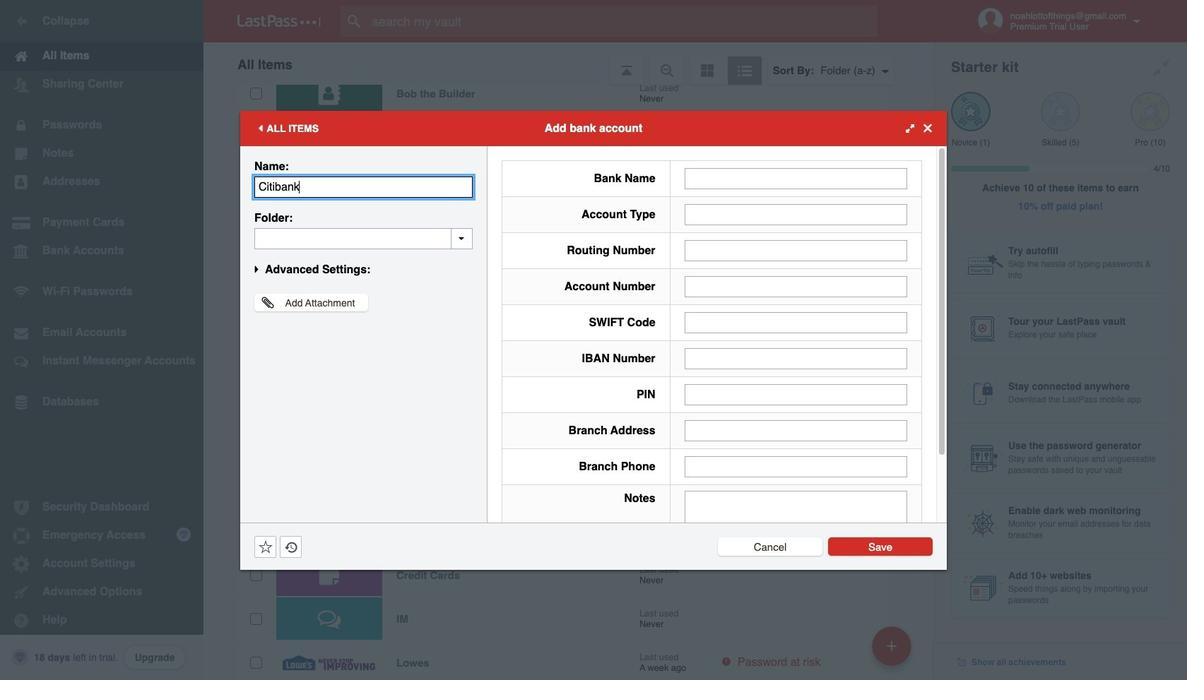 Task type: locate. For each thing, give the bounding box(es) containing it.
None text field
[[254, 176, 473, 198], [685, 240, 908, 261], [685, 456, 908, 477], [254, 176, 473, 198], [685, 240, 908, 261], [685, 456, 908, 477]]

search my vault text field
[[341, 6, 905, 37]]

new item image
[[887, 641, 897, 651]]

dialog
[[240, 111, 947, 588]]

None text field
[[685, 168, 908, 189], [685, 204, 908, 225], [254, 228, 473, 249], [685, 276, 908, 297], [685, 312, 908, 333], [685, 348, 908, 369], [685, 384, 908, 405], [685, 420, 908, 441], [685, 491, 908, 578], [685, 168, 908, 189], [685, 204, 908, 225], [254, 228, 473, 249], [685, 276, 908, 297], [685, 312, 908, 333], [685, 348, 908, 369], [685, 384, 908, 405], [685, 420, 908, 441], [685, 491, 908, 578]]



Task type: describe. For each thing, give the bounding box(es) containing it.
vault options navigation
[[204, 42, 934, 85]]

main navigation navigation
[[0, 0, 204, 681]]

Search search field
[[341, 6, 905, 37]]

lastpass image
[[237, 15, 321, 28]]

new item navigation
[[867, 623, 920, 681]]



